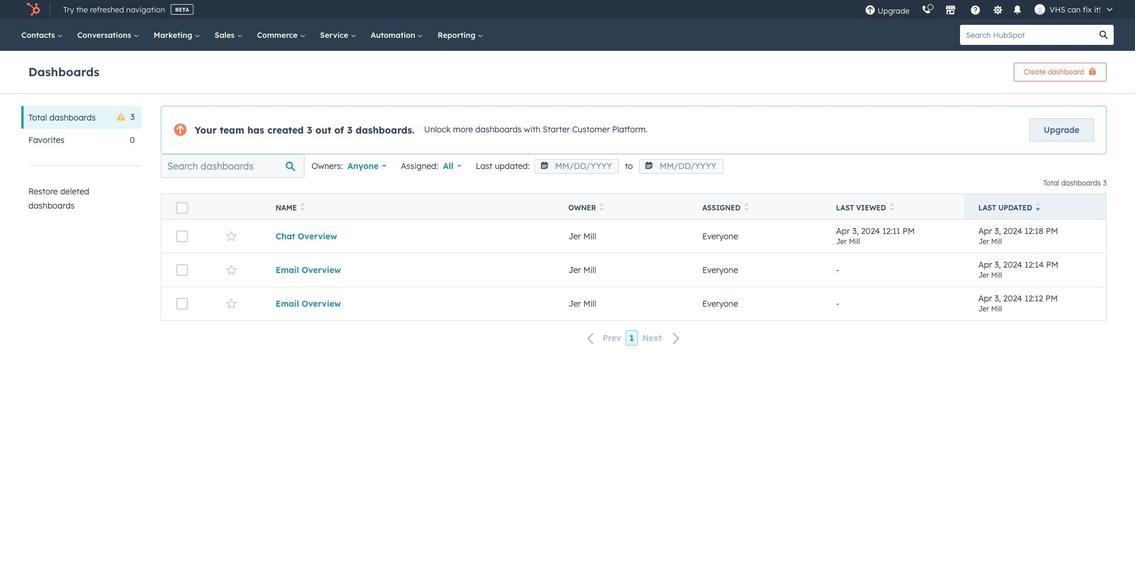 Task type: vqa. For each thing, say whether or not it's contained in the screenshot.
3rd Press to sort. image from right
yes



Task type: describe. For each thing, give the bounding box(es) containing it.
press to sort. image for 2nd press to sort. element from right
[[744, 203, 749, 211]]

2 mm/dd/yyyy text field from the left
[[639, 159, 724, 174]]

1 mm/dd/yyyy text field from the left
[[535, 159, 619, 174]]

3 press to sort. element from the left
[[744, 203, 749, 213]]

press to sort. image for 3rd press to sort. element from right
[[600, 203, 604, 211]]

descending sort. press to sort ascending. image
[[1036, 203, 1041, 211]]

press to sort. image for 4th press to sort. element from the left
[[890, 203, 895, 211]]

4 press to sort. element from the left
[[890, 203, 895, 213]]

descending sort. press to sort ascending. element
[[1036, 203, 1041, 213]]

Search HubSpot search field
[[961, 25, 1094, 45]]



Task type: locate. For each thing, give the bounding box(es) containing it.
Search dashboards search field
[[161, 154, 305, 178]]

press to sort. image for fourth press to sort. element from the right
[[301, 203, 305, 211]]

pagination navigation
[[161, 331, 1107, 346]]

press to sort. element
[[301, 203, 305, 213], [600, 203, 604, 213], [744, 203, 749, 213], [890, 203, 895, 213]]

1 press to sort. element from the left
[[301, 203, 305, 213]]

2 press to sort. image from the left
[[600, 203, 604, 211]]

3 press to sort. image from the left
[[744, 203, 749, 211]]

MM/DD/YYYY text field
[[535, 159, 619, 174], [639, 159, 724, 174]]

2 press to sort. element from the left
[[600, 203, 604, 213]]

1 horizontal spatial mm/dd/yyyy text field
[[639, 159, 724, 174]]

0 horizontal spatial mm/dd/yyyy text field
[[535, 159, 619, 174]]

menu
[[859, 0, 1121, 19]]

marketplaces image
[[945, 5, 956, 16]]

1 press to sort. image from the left
[[301, 203, 305, 211]]

press to sort. image
[[301, 203, 305, 211], [600, 203, 604, 211], [744, 203, 749, 211], [890, 203, 895, 211]]

jer mill image
[[1035, 4, 1045, 15]]

banner
[[28, 59, 1107, 82]]

4 press to sort. image from the left
[[890, 203, 895, 211]]



